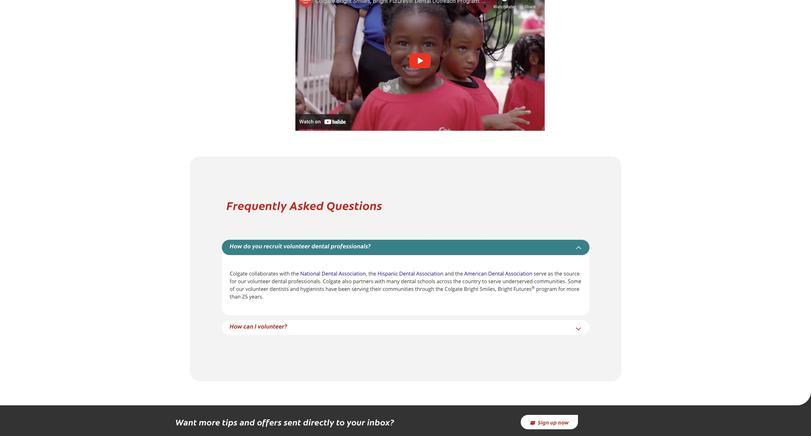Task type: vqa. For each thing, say whether or not it's contained in the screenshot.
the Total® associated with Total® Plaque Pro-Release Whitening | Teeth Whitening
no



Task type: describe. For each thing, give the bounding box(es) containing it.
as
[[548, 270, 553, 277]]

1 association from the left
[[339, 270, 366, 277]]

how for how can i volunteer?
[[230, 322, 242, 330]]

partners
[[353, 278, 374, 285]]

3 association from the left
[[505, 270, 533, 277]]

their
[[370, 286, 381, 293]]

2 bright from the left
[[498, 286, 512, 293]]

2 horizontal spatial colgate
[[445, 286, 463, 293]]

smiles,
[[480, 286, 497, 293]]

recruit
[[264, 242, 282, 250]]

schools
[[418, 278, 435, 285]]

1 bright from the left
[[464, 286, 479, 293]]

®
[[532, 285, 535, 290]]

program for more than 25 years.
[[230, 286, 580, 300]]

colgate collaborates with the national dental association , the hispanic dental association and the american dental association
[[230, 270, 533, 277]]

the up professionals.
[[291, 270, 299, 277]]

volunteer?
[[258, 322, 287, 330]]

asked
[[290, 197, 324, 213]]

0 vertical spatial our
[[238, 278, 246, 285]]

hispanic
[[378, 270, 398, 277]]

offers
[[257, 416, 282, 428]]

how can i volunteer? button
[[230, 322, 287, 330]]

0 horizontal spatial to
[[336, 416, 345, 428]]

underserved
[[503, 278, 533, 285]]

the up country
[[455, 270, 463, 277]]

sign
[[538, 419, 549, 426]]

collaborates
[[249, 270, 278, 277]]

for inside program for more than 25 years.
[[559, 286, 565, 293]]

questions
[[327, 197, 382, 213]]

directly
[[303, 416, 334, 428]]

how can i volunteer?
[[230, 322, 287, 330]]

25
[[242, 293, 248, 300]]

serve as the source for our volunteer dental professionals. colgate also partners with many dental schools across the country to serve underserved communities. some of our volunteer dentists and hygienists have been serving their communities through the colgate bright smiles, bright futures
[[230, 270, 582, 293]]

the down across
[[436, 286, 444, 293]]

country
[[463, 278, 481, 285]]

tips
[[222, 416, 238, 428]]

the right "as"
[[555, 270, 563, 277]]

for inside serve as the source for our volunteer dental professionals. colgate also partners with many dental schools across the country to serve underserved communities. some of our volunteer dentists and hygienists have been serving their communities through the colgate bright smiles, bright futures
[[230, 278, 237, 285]]

to inside serve as the source for our volunteer dental professionals. colgate also partners with many dental schools across the country to serve underserved communities. some of our volunteer dentists and hygienists have been serving their communities through the colgate bright smiles, bright futures
[[482, 278, 487, 285]]

many
[[386, 278, 400, 285]]

now
[[558, 419, 569, 426]]

the right ,
[[369, 270, 376, 277]]

1 vertical spatial more
[[199, 416, 220, 428]]

2 association from the left
[[416, 270, 444, 277]]

have
[[326, 286, 337, 293]]

dentists
[[270, 286, 289, 293]]

across
[[437, 278, 452, 285]]

sign up now link
[[521, 415, 578, 430]]

1 vertical spatial colgate
[[323, 278, 341, 285]]

1 vertical spatial serve
[[488, 278, 501, 285]]

1 vertical spatial volunteer
[[248, 278, 271, 285]]

rounded corner image
[[797, 392, 811, 406]]

through
[[415, 286, 434, 293]]

with inside serve as the source for our volunteer dental professionals. colgate also partners with many dental schools across the country to serve underserved communities. some of our volunteer dentists and hygienists have been serving their communities through the colgate bright smiles, bright futures
[[375, 278, 385, 285]]

than
[[230, 293, 241, 300]]

of
[[230, 286, 235, 293]]

the right across
[[453, 278, 461, 285]]

2 dental from the left
[[399, 270, 415, 277]]



Task type: locate. For each thing, give the bounding box(es) containing it.
sent
[[284, 416, 301, 428]]

communities.
[[534, 278, 567, 285]]

up
[[550, 419, 557, 426]]

dental down hispanic dental association link
[[401, 278, 416, 285]]

to left the your
[[336, 416, 345, 428]]

dental up the have
[[322, 270, 338, 277]]

program
[[536, 286, 557, 293]]

dental up national
[[312, 242, 329, 250]]

colgate
[[230, 270, 248, 277], [323, 278, 341, 285], [445, 286, 463, 293]]

hygienists
[[300, 286, 324, 293]]

professionals.
[[288, 278, 322, 285]]

how do you recruit volunteer dental professionals? button
[[230, 242, 371, 250]]

1 horizontal spatial with
[[375, 278, 385, 285]]

1 horizontal spatial dental
[[312, 242, 329, 250]]

can
[[244, 322, 253, 330]]

serving
[[352, 286, 369, 293]]

to up smiles,
[[482, 278, 487, 285]]

some
[[568, 278, 582, 285]]

and
[[445, 270, 454, 277], [290, 286, 299, 293], [240, 416, 255, 428]]

how
[[230, 242, 242, 250], [230, 322, 242, 330]]

dental up dentists
[[272, 278, 287, 285]]

0 horizontal spatial association
[[339, 270, 366, 277]]

with down colgate collaborates with the national dental association , the hispanic dental association and the american dental association
[[375, 278, 385, 285]]

1 vertical spatial how
[[230, 322, 242, 330]]

more inside program for more than 25 years.
[[567, 286, 580, 293]]

do
[[244, 242, 251, 250]]

,
[[366, 270, 367, 277]]

0 vertical spatial serve
[[534, 270, 547, 277]]

volunteer right recruit
[[284, 242, 310, 250]]

0 horizontal spatial with
[[280, 270, 290, 277]]

our
[[238, 278, 246, 285], [236, 286, 244, 293]]

how do you recruit volunteer dental professionals?
[[230, 242, 371, 250]]

more
[[567, 286, 580, 293], [199, 416, 220, 428]]

volunteer down collaborates
[[248, 278, 271, 285]]

2 horizontal spatial dental
[[401, 278, 416, 285]]

0 vertical spatial volunteer
[[284, 242, 310, 250]]

1 vertical spatial with
[[375, 278, 385, 285]]

2 vertical spatial and
[[240, 416, 255, 428]]

0 horizontal spatial bright
[[464, 286, 479, 293]]

national
[[300, 270, 320, 277]]

sign up now
[[538, 419, 569, 426]]

1 horizontal spatial bright
[[498, 286, 512, 293]]

colgate up of
[[230, 270, 248, 277]]

american
[[464, 270, 487, 277]]

and down professionals.
[[290, 286, 299, 293]]

with
[[280, 270, 290, 277], [375, 278, 385, 285]]

national dental association link
[[300, 270, 366, 277]]

0 vertical spatial for
[[230, 278, 237, 285]]

serve left "as"
[[534, 270, 547, 277]]

2 vertical spatial colgate
[[445, 286, 463, 293]]

you
[[252, 242, 262, 250]]

association up the underserved on the bottom of page
[[505, 270, 533, 277]]

the
[[291, 270, 299, 277], [369, 270, 376, 277], [455, 270, 463, 277], [555, 270, 563, 277], [453, 278, 461, 285], [436, 286, 444, 293]]

1 how from the top
[[230, 242, 242, 250]]

1 horizontal spatial to
[[482, 278, 487, 285]]

dental
[[322, 270, 338, 277], [399, 270, 415, 277], [488, 270, 504, 277]]

0 horizontal spatial and
[[240, 416, 255, 428]]

for up of
[[230, 278, 237, 285]]

our up 25
[[238, 278, 246, 285]]

0 vertical spatial with
[[280, 270, 290, 277]]

1 horizontal spatial more
[[567, 286, 580, 293]]

for down communities.
[[559, 286, 565, 293]]

1 horizontal spatial association
[[416, 270, 444, 277]]

more down some
[[567, 286, 580, 293]]

0 vertical spatial colgate
[[230, 270, 248, 277]]

american dental association link
[[464, 270, 533, 277]]

dental up many
[[399, 270, 415, 277]]

i
[[255, 322, 257, 330]]

volunteer
[[284, 242, 310, 250], [248, 278, 271, 285], [246, 286, 268, 293]]

1 dental from the left
[[322, 270, 338, 277]]

hispanic dental association link
[[378, 270, 444, 277]]

2 horizontal spatial association
[[505, 270, 533, 277]]

want more tips and offers sent directly to your inbox?
[[175, 416, 394, 428]]

communities
[[383, 286, 414, 293]]

dental up smiles,
[[488, 270, 504, 277]]

and up across
[[445, 270, 454, 277]]

serve
[[534, 270, 547, 277], [488, 278, 501, 285]]

frequently
[[227, 197, 287, 213]]

1 horizontal spatial for
[[559, 286, 565, 293]]

0 horizontal spatial colgate
[[230, 270, 248, 277]]

0 vertical spatial and
[[445, 270, 454, 277]]

want
[[175, 416, 197, 428]]

3 dental from the left
[[488, 270, 504, 277]]

years.
[[249, 293, 263, 300]]

1 vertical spatial and
[[290, 286, 299, 293]]

association up also
[[339, 270, 366, 277]]

association up schools
[[416, 270, 444, 277]]

bright
[[464, 286, 479, 293], [498, 286, 512, 293]]

1 horizontal spatial colgate
[[323, 278, 341, 285]]

been
[[338, 286, 350, 293]]

and right tips
[[240, 416, 255, 428]]

1 vertical spatial to
[[336, 416, 345, 428]]

0 vertical spatial more
[[567, 286, 580, 293]]

your
[[347, 416, 365, 428]]

bright down country
[[464, 286, 479, 293]]

association
[[339, 270, 366, 277], [416, 270, 444, 277], [505, 270, 533, 277]]

bright down the underserved on the bottom of page
[[498, 286, 512, 293]]

2 horizontal spatial and
[[445, 270, 454, 277]]

0 vertical spatial to
[[482, 278, 487, 285]]

1 vertical spatial our
[[236, 286, 244, 293]]

with up dentists
[[280, 270, 290, 277]]

also
[[342, 278, 352, 285]]

0 horizontal spatial dental
[[272, 278, 287, 285]]

futures
[[514, 286, 532, 293]]

to
[[482, 278, 487, 285], [336, 416, 345, 428]]

2 horizontal spatial dental
[[488, 270, 504, 277]]

and inside serve as the source for our volunteer dental professionals. colgate also partners with many dental schools across the country to serve underserved communities. some of our volunteer dentists and hygienists have been serving their communities through the colgate bright smiles, bright futures
[[290, 286, 299, 293]]

1 horizontal spatial dental
[[399, 270, 415, 277]]

colgate up the have
[[323, 278, 341, 285]]

1 horizontal spatial serve
[[534, 270, 547, 277]]

volunteer up "years."
[[246, 286, 268, 293]]

2 vertical spatial volunteer
[[246, 286, 268, 293]]

0 horizontal spatial more
[[199, 416, 220, 428]]

colgate down across
[[445, 286, 463, 293]]

inbox?
[[367, 416, 394, 428]]

professionals?
[[331, 242, 371, 250]]

0 horizontal spatial serve
[[488, 278, 501, 285]]

dental
[[312, 242, 329, 250], [272, 278, 287, 285], [401, 278, 416, 285]]

for
[[230, 278, 237, 285], [559, 286, 565, 293]]

frequently asked questions
[[227, 197, 382, 213]]

0 vertical spatial how
[[230, 242, 242, 250]]

0 horizontal spatial dental
[[322, 270, 338, 277]]

our right of
[[236, 286, 244, 293]]

source
[[564, 270, 580, 277]]

more left tips
[[199, 416, 220, 428]]

1 horizontal spatial and
[[290, 286, 299, 293]]

0 horizontal spatial for
[[230, 278, 237, 285]]

how for how do you recruit volunteer dental professionals?
[[230, 242, 242, 250]]

how left do
[[230, 242, 242, 250]]

how left can
[[230, 322, 242, 330]]

serve down american dental association link
[[488, 278, 501, 285]]

2 how from the top
[[230, 322, 242, 330]]

1 vertical spatial for
[[559, 286, 565, 293]]



